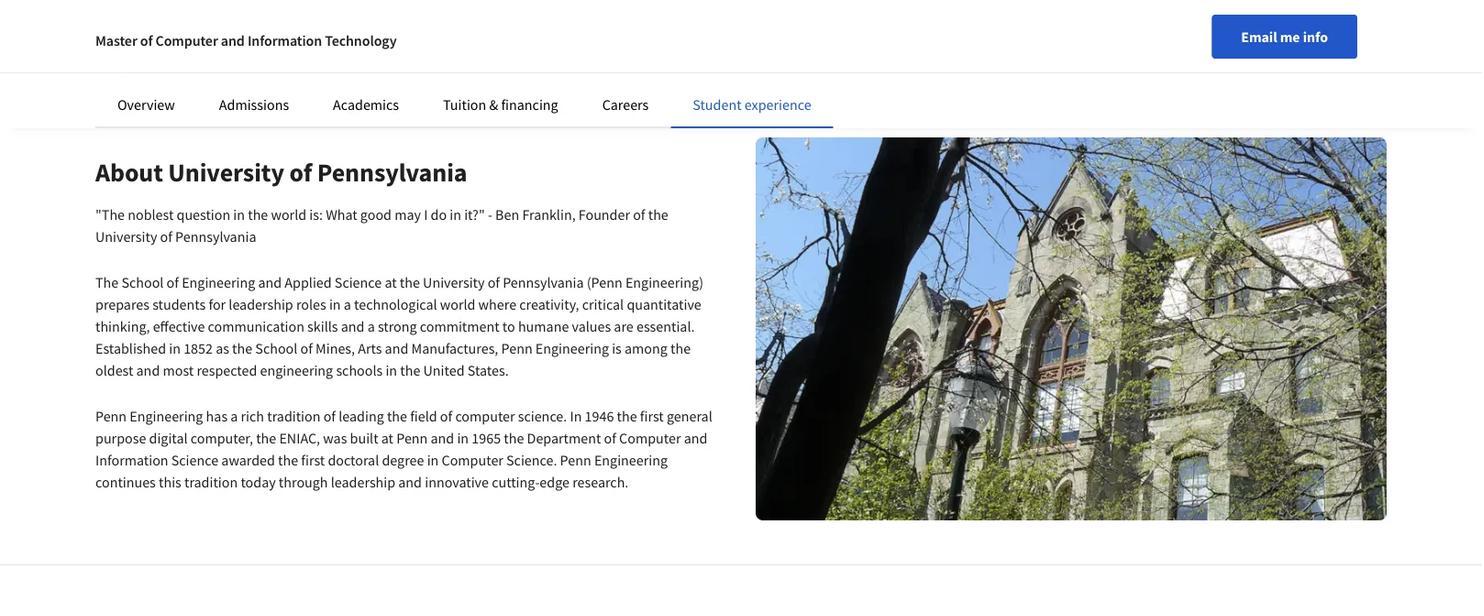 Task type: locate. For each thing, give the bounding box(es) containing it.
0 vertical spatial university
[[168, 156, 284, 189]]

2 vertical spatial a
[[231, 407, 238, 426]]

school up prepares
[[121, 273, 164, 292]]

may
[[395, 206, 421, 224]]

1 vertical spatial science
[[171, 451, 218, 470]]

0 horizontal spatial leadership
[[229, 295, 293, 314]]

student experience link
[[693, 95, 812, 114]]

1 horizontal spatial world
[[440, 295, 476, 314]]

edge
[[540, 473, 570, 492]]

the down eniac,
[[278, 451, 298, 470]]

a inside penn engineering has a rich tradition of leading the field of computer science. in 1946 the first general purpose digital computer, the eniac, was built at penn and in 1965 the department of computer and information science awarded the first doctoral degree in computer science. penn engineering continues this tradition today through leadership and innovative cutting-edge research.
[[231, 407, 238, 426]]

0 vertical spatial first
[[640, 407, 664, 426]]

a up arts
[[368, 318, 375, 336]]

academics link
[[333, 95, 399, 114]]

0 horizontal spatial science
[[171, 451, 218, 470]]

0 horizontal spatial a
[[231, 407, 238, 426]]

information inside penn engineering has a rich tradition of leading the field of computer science. in 1946 the first general purpose digital computer, the eniac, was built at penn and in 1965 the department of computer and information science awarded the first doctoral degree in computer science. penn engineering continues this tradition today through leadership and innovative cutting-edge research.
[[95, 451, 168, 470]]

the school of engineering and applied science at the university of pennsylvania (penn engineering) prepares students for leadership roles in a technological world where creativity, critical quantitative thinking, effective communication skills and a strong commitment to humane values are essential. established in 1852 as the school of mines, arts and manufactures, penn engineering is among the oldest and most respected engineering schools in the united states.
[[95, 273, 704, 380]]

1 vertical spatial computer
[[619, 429, 681, 448]]

and down field
[[431, 429, 454, 448]]

information
[[248, 31, 322, 50], [95, 451, 168, 470]]

question
[[177, 206, 230, 224]]

communication
[[208, 318, 305, 336]]

0 horizontal spatial world
[[271, 206, 307, 224]]

in
[[570, 407, 582, 426]]

1946
[[585, 407, 614, 426]]

this
[[159, 473, 181, 492]]

1 vertical spatial information
[[95, 451, 168, 470]]

pennsylvania down question
[[175, 228, 256, 246]]

science up this
[[171, 451, 218, 470]]

is
[[612, 340, 622, 358]]

2 horizontal spatial a
[[368, 318, 375, 336]]

at inside the school of engineering and applied science at the university of pennsylvania (penn engineering) prepares students for leadership roles in a technological world where creativity, critical quantitative thinking, effective communication skills and a strong commitment to humane values are essential. established in 1852 as the school of mines, arts and manufactures, penn engineering is among the oldest and most respected engineering schools in the united states.
[[385, 273, 397, 292]]

university
[[168, 156, 284, 189], [95, 228, 157, 246], [423, 273, 485, 292]]

careers link
[[602, 95, 649, 114]]

pennsylvania up the may
[[317, 156, 467, 189]]

leadership inside penn engineering has a rich tradition of leading the field of computer science. in 1946 the first general purpose digital computer, the eniac, was built at penn and in 1965 the department of computer and information science awarded the first doctoral degree in computer science. penn engineering continues this tradition today through leadership and innovative cutting-edge research.
[[331, 473, 396, 492]]

1 vertical spatial world
[[440, 295, 476, 314]]

0 vertical spatial science
[[335, 273, 382, 292]]

admissions link
[[219, 95, 289, 114]]

1 horizontal spatial tradition
[[267, 407, 321, 426]]

commitment
[[420, 318, 500, 336]]

0 horizontal spatial information
[[95, 451, 168, 470]]

the right the 1946
[[617, 407, 637, 426]]

pennsylvania up creativity,
[[503, 273, 584, 292]]

the up technological
[[400, 273, 420, 292]]

1 vertical spatial tradition
[[184, 473, 238, 492]]

among
[[625, 340, 668, 358]]

2 horizontal spatial pennsylvania
[[503, 273, 584, 292]]

manufactures,
[[412, 340, 499, 358]]

0 horizontal spatial pennsylvania
[[175, 228, 256, 246]]

in right roles
[[329, 295, 341, 314]]

department
[[527, 429, 601, 448]]

schools
[[336, 362, 383, 380]]

1 vertical spatial first
[[301, 451, 325, 470]]

&
[[489, 95, 498, 114]]

2 horizontal spatial computer
[[619, 429, 681, 448]]

university up commitment
[[423, 273, 485, 292]]

1 horizontal spatial information
[[248, 31, 322, 50]]

respected
[[197, 362, 257, 380]]

thinking,
[[95, 318, 150, 336]]

0 vertical spatial computer
[[156, 31, 218, 50]]

student experience
[[693, 95, 812, 114]]

tuition & financing
[[443, 95, 558, 114]]

computer right master
[[156, 31, 218, 50]]

tradition right this
[[184, 473, 238, 492]]

1 vertical spatial leadership
[[331, 473, 396, 492]]

computer down the 1965
[[442, 451, 504, 470]]

0 horizontal spatial computer
[[156, 31, 218, 50]]

information up admissions link
[[248, 31, 322, 50]]

0 vertical spatial at
[[385, 273, 397, 292]]

and down degree
[[398, 473, 422, 492]]

1 horizontal spatial leadership
[[331, 473, 396, 492]]

1 horizontal spatial computer
[[442, 451, 504, 470]]

0 horizontal spatial university
[[95, 228, 157, 246]]

essential.
[[637, 318, 695, 336]]

ben
[[496, 206, 519, 224]]

it?"
[[464, 206, 485, 224]]

school up engineering
[[255, 340, 298, 358]]

1 vertical spatial pennsylvania
[[175, 228, 256, 246]]

1 horizontal spatial science
[[335, 273, 382, 292]]

at right built
[[381, 429, 394, 448]]

first up through
[[301, 451, 325, 470]]

1 vertical spatial a
[[368, 318, 375, 336]]

1 horizontal spatial school
[[255, 340, 298, 358]]

email me info
[[1242, 28, 1329, 46]]

quantitative
[[627, 295, 702, 314]]

penn down to
[[501, 340, 533, 358]]

1 horizontal spatial pennsylvania
[[317, 156, 467, 189]]

of right master
[[140, 31, 153, 50]]

tradition up eniac,
[[267, 407, 321, 426]]

awarded
[[221, 451, 275, 470]]

2 horizontal spatial university
[[423, 273, 485, 292]]

of up engineering
[[301, 340, 313, 358]]

university inside "the noblest question in the world is: what good may i do in it?" - ben franklin, founder of the university of pennsylvania
[[95, 228, 157, 246]]

academics
[[333, 95, 399, 114]]

for
[[209, 295, 226, 314]]

university inside the school of engineering and applied science at the university of pennsylvania (penn engineering) prepares students for leadership roles in a technological world where creativity, critical quantitative thinking, effective communication skills and a strong commitment to humane values are essential. established in 1852 as the school of mines, arts and manufactures, penn engineering is among the oldest and most respected engineering schools in the united states.
[[423, 273, 485, 292]]

first left general
[[640, 407, 664, 426]]

email
[[1242, 28, 1278, 46]]

master
[[95, 31, 137, 50]]

technology
[[325, 31, 397, 50]]

penn up degree
[[397, 429, 428, 448]]

effective
[[153, 318, 205, 336]]

0 horizontal spatial school
[[121, 273, 164, 292]]

a right roles
[[344, 295, 351, 314]]

leading
[[339, 407, 384, 426]]

pennsylvania inside "the noblest question in the world is: what good may i do in it?" - ben franklin, founder of the university of pennsylvania
[[175, 228, 256, 246]]

1 horizontal spatial a
[[344, 295, 351, 314]]

2 vertical spatial university
[[423, 273, 485, 292]]

2 vertical spatial computer
[[442, 451, 504, 470]]

1 vertical spatial university
[[95, 228, 157, 246]]

and down established
[[136, 362, 160, 380]]

tuition
[[443, 95, 487, 114]]

0 vertical spatial tradition
[[267, 407, 321, 426]]

leadership
[[229, 295, 293, 314], [331, 473, 396, 492]]

franklin,
[[522, 206, 576, 224]]

leadership down doctoral
[[331, 473, 396, 492]]

noblest
[[128, 206, 174, 224]]

engineering
[[182, 273, 255, 292], [536, 340, 609, 358], [130, 407, 203, 426], [594, 451, 668, 470]]

science
[[335, 273, 382, 292], [171, 451, 218, 470]]

at up technological
[[385, 273, 397, 292]]

1852
[[184, 340, 213, 358]]

world inside the school of engineering and applied science at the university of pennsylvania (penn engineering) prepares students for leadership roles in a technological world where creativity, critical quantitative thinking, effective communication skills and a strong commitment to humane values are essential. established in 1852 as the school of mines, arts and manufactures, penn engineering is among the oldest and most respected engineering schools in the united states.
[[440, 295, 476, 314]]

eniac,
[[279, 429, 320, 448]]

world
[[271, 206, 307, 224], [440, 295, 476, 314]]

leadership up communication
[[229, 295, 293, 314]]

0 vertical spatial leadership
[[229, 295, 293, 314]]

1 vertical spatial at
[[381, 429, 394, 448]]

pennsylvania
[[317, 156, 467, 189], [175, 228, 256, 246], [503, 273, 584, 292]]

leadership inside the school of engineering and applied science at the university of pennsylvania (penn engineering) prepares students for leadership roles in a technological world where creativity, critical quantitative thinking, effective communication skills and a strong commitment to humane values are essential. established in 1852 as the school of mines, arts and manufactures, penn engineering is among the oldest and most respected engineering schools in the united states.
[[229, 295, 293, 314]]

the down the about university of pennsylvania
[[248, 206, 268, 224]]

of up students
[[167, 273, 179, 292]]

a
[[344, 295, 351, 314], [368, 318, 375, 336], [231, 407, 238, 426]]

0 horizontal spatial tradition
[[184, 473, 238, 492]]

and
[[221, 31, 245, 50], [258, 273, 282, 292], [341, 318, 365, 336], [385, 340, 409, 358], [136, 362, 160, 380], [431, 429, 454, 448], [684, 429, 708, 448], [398, 473, 422, 492]]

0 vertical spatial information
[[248, 31, 322, 50]]

and down 'strong' at the bottom of the page
[[385, 340, 409, 358]]

science up technological
[[335, 273, 382, 292]]

prepares
[[95, 295, 150, 314]]

rich
[[241, 407, 264, 426]]

about
[[95, 156, 163, 189]]

has
[[206, 407, 228, 426]]

computer,
[[191, 429, 253, 448]]

a right has
[[231, 407, 238, 426]]

university down "the
[[95, 228, 157, 246]]

about university of pennsylvania
[[95, 156, 467, 189]]

the
[[248, 206, 268, 224], [648, 206, 669, 224], [400, 273, 420, 292], [232, 340, 252, 358], [671, 340, 691, 358], [400, 362, 421, 380], [387, 407, 407, 426], [617, 407, 637, 426], [256, 429, 276, 448], [504, 429, 524, 448], [278, 451, 298, 470]]

2 vertical spatial pennsylvania
[[503, 273, 584, 292]]

of
[[140, 31, 153, 50], [289, 156, 312, 189], [633, 206, 646, 224], [160, 228, 172, 246], [167, 273, 179, 292], [488, 273, 500, 292], [301, 340, 313, 358], [324, 407, 336, 426], [440, 407, 453, 426], [604, 429, 617, 448]]

university up question
[[168, 156, 284, 189]]

information up continues
[[95, 451, 168, 470]]

world up commitment
[[440, 295, 476, 314]]

research.
[[573, 473, 629, 492]]

me
[[1281, 28, 1301, 46]]

world left is:
[[271, 206, 307, 224]]

computer down general
[[619, 429, 681, 448]]

0 vertical spatial world
[[271, 206, 307, 224]]

of up is:
[[289, 156, 312, 189]]

tradition
[[267, 407, 321, 426], [184, 473, 238, 492]]

i
[[424, 206, 428, 224]]



Task type: vqa. For each thing, say whether or not it's contained in the screenshot.
Full name
no



Task type: describe. For each thing, give the bounding box(es) containing it.
0 vertical spatial school
[[121, 273, 164, 292]]

in right degree
[[427, 451, 439, 470]]

experience
[[745, 95, 812, 114]]

the down essential.
[[671, 340, 691, 358]]

the left field
[[387, 407, 407, 426]]

the right as
[[232, 340, 252, 358]]

states.
[[468, 362, 509, 380]]

the down rich
[[256, 429, 276, 448]]

strong
[[378, 318, 417, 336]]

doctoral
[[328, 451, 379, 470]]

and up admissions
[[221, 31, 245, 50]]

science.
[[518, 407, 567, 426]]

united
[[423, 362, 465, 380]]

science inside penn engineering has a rich tradition of leading the field of computer science. in 1946 the first general purpose digital computer, the eniac, was built at penn and in 1965 the department of computer and information science awarded the first doctoral degree in computer science. penn engineering continues this tradition today through leadership and innovative cutting-edge research.
[[171, 451, 218, 470]]

science inside the school of engineering and applied science at the university of pennsylvania (penn engineering) prepares students for leadership roles in a technological world where creativity, critical quantitative thinking, effective communication skills and a strong commitment to humane values are essential. established in 1852 as the school of mines, arts and manufactures, penn engineering is among the oldest and most respected engineering schools in the united states.
[[335, 273, 382, 292]]

purpose
[[95, 429, 146, 448]]

is:
[[309, 206, 323, 224]]

the left united
[[400, 362, 421, 380]]

financing
[[501, 95, 558, 114]]

digital
[[149, 429, 188, 448]]

computer
[[455, 407, 515, 426]]

values
[[572, 318, 611, 336]]

the
[[95, 273, 119, 292]]

what
[[326, 206, 358, 224]]

admissions
[[219, 95, 289, 114]]

penn down the department
[[560, 451, 592, 470]]

are
[[614, 318, 634, 336]]

do
[[431, 206, 447, 224]]

field
[[410, 407, 437, 426]]

careers
[[602, 95, 649, 114]]

at inside penn engineering has a rich tradition of leading the field of computer science. in 1946 the first general purpose digital computer, the eniac, was built at penn and in 1965 the department of computer and information science awarded the first doctoral degree in computer science. penn engineering continues this tradition today through leadership and innovative cutting-edge research.
[[381, 429, 394, 448]]

the right the 1965
[[504, 429, 524, 448]]

of right founder
[[633, 206, 646, 224]]

email me info button
[[1212, 15, 1358, 59]]

skills
[[307, 318, 338, 336]]

of down the 1946
[[604, 429, 617, 448]]

most
[[163, 362, 194, 380]]

where
[[479, 295, 517, 314]]

general
[[667, 407, 713, 426]]

and up arts
[[341, 318, 365, 336]]

built
[[350, 429, 379, 448]]

tuition & financing link
[[443, 95, 558, 114]]

master of computer and information technology
[[95, 31, 397, 50]]

and down general
[[684, 429, 708, 448]]

as
[[216, 340, 229, 358]]

in right do
[[450, 206, 461, 224]]

to
[[503, 318, 515, 336]]

student
[[693, 95, 742, 114]]

in left the 1965
[[457, 429, 469, 448]]

humane
[[518, 318, 569, 336]]

of up was
[[324, 407, 336, 426]]

1 vertical spatial school
[[255, 340, 298, 358]]

roles
[[296, 295, 326, 314]]

applied
[[285, 273, 332, 292]]

overview link
[[117, 95, 175, 114]]

was
[[323, 429, 347, 448]]

oldest
[[95, 362, 133, 380]]

innovative
[[425, 473, 489, 492]]

today
[[241, 473, 276, 492]]

0 horizontal spatial first
[[301, 451, 325, 470]]

technological
[[354, 295, 437, 314]]

world inside "the noblest question in the world is: what good may i do in it?" - ben franklin, founder of the university of pennsylvania
[[271, 206, 307, 224]]

of up where
[[488, 273, 500, 292]]

the right founder
[[648, 206, 669, 224]]

engineering down values
[[536, 340, 609, 358]]

arts
[[358, 340, 382, 358]]

engineering up digital
[[130, 407, 203, 426]]

penn inside the school of engineering and applied science at the university of pennsylvania (penn engineering) prepares students for leadership roles in a technological world where creativity, critical quantitative thinking, effective communication skills and a strong commitment to humane values are essential. established in 1852 as the school of mines, arts and manufactures, penn engineering is among the oldest and most respected engineering schools in the united states.
[[501, 340, 533, 358]]

1965
[[472, 429, 501, 448]]

pennsylvania inside the school of engineering and applied science at the university of pennsylvania (penn engineering) prepares students for leadership roles in a technological world where creativity, critical quantitative thinking, effective communication skills and a strong commitment to humane values are essential. established in 1852 as the school of mines, arts and manufactures, penn engineering is among the oldest and most respected engineering schools in the united states.
[[503, 273, 584, 292]]

founder
[[579, 206, 630, 224]]

through
[[279, 473, 328, 492]]

engineering up for
[[182, 273, 255, 292]]

in up most
[[169, 340, 181, 358]]

1 horizontal spatial university
[[168, 156, 284, 189]]

and left applied
[[258, 273, 282, 292]]

1 horizontal spatial first
[[640, 407, 664, 426]]

engineering
[[260, 362, 333, 380]]

overview
[[117, 95, 175, 114]]

"the
[[95, 206, 125, 224]]

penn engineering has a rich tradition of leading the field of computer science. in 1946 the first general purpose digital computer, the eniac, was built at penn and in 1965 the department of computer and information science awarded the first doctoral degree in computer science. penn engineering continues this tradition today through leadership and innovative cutting-edge research.
[[95, 407, 713, 492]]

"the noblest question in the world is: what good may i do in it?" - ben franklin, founder of the university of pennsylvania
[[95, 206, 669, 246]]

info
[[1303, 28, 1329, 46]]

in right schools
[[386, 362, 397, 380]]

students
[[152, 295, 206, 314]]

critical
[[582, 295, 624, 314]]

established
[[95, 340, 166, 358]]

engineering up the research.
[[594, 451, 668, 470]]

good
[[360, 206, 392, 224]]

science.
[[507, 451, 557, 470]]

(penn
[[587, 273, 623, 292]]

in right question
[[233, 206, 245, 224]]

continues
[[95, 473, 156, 492]]

0 vertical spatial a
[[344, 295, 351, 314]]

mines,
[[316, 340, 355, 358]]

degree
[[382, 451, 424, 470]]

of right field
[[440, 407, 453, 426]]

0 vertical spatial pennsylvania
[[317, 156, 467, 189]]

penn up purpose
[[95, 407, 127, 426]]

creativity,
[[520, 295, 579, 314]]

of down noblest
[[160, 228, 172, 246]]



